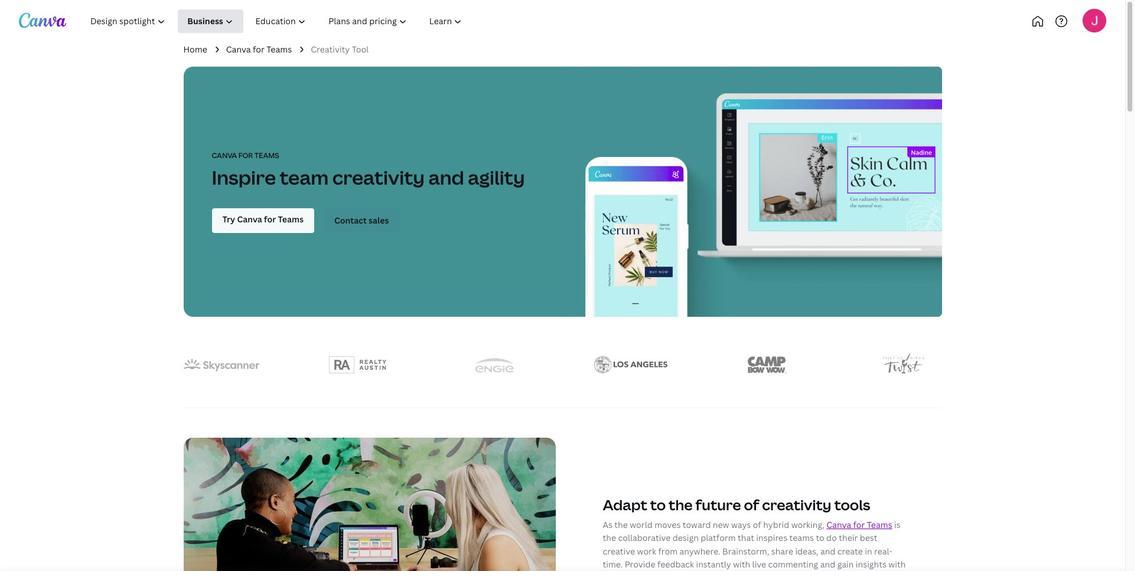 Task type: vqa. For each thing, say whether or not it's contained in the screenshot.
help within These cookies help us analyse how many people are using Canva, where they come from and how they're using it. If you opt out of these cookies, we can't get feedback to make Canva better for you and all our users.
no



Task type: describe. For each thing, give the bounding box(es) containing it.
engie image
[[475, 359, 514, 373]]

do
[[826, 533, 837, 544]]

their
[[839, 533, 858, 544]]

feedback
[[657, 559, 694, 571]]

collaborative
[[618, 533, 671, 544]]

with
[[733, 559, 750, 571]]

design
[[673, 533, 699, 544]]

ways
[[731, 520, 751, 531]]

canva for teams
[[226, 44, 292, 55]]

time.
[[603, 559, 623, 571]]

1 vertical spatial canva for teams link
[[826, 520, 892, 531]]

painting with a twist image
[[883, 353, 925, 378]]

in
[[865, 546, 872, 557]]

realty austin image
[[329, 357, 386, 375]]

home link
[[183, 43, 207, 56]]

camp bow wow image
[[748, 357, 787, 374]]

moves
[[654, 520, 681, 531]]

world
[[630, 520, 653, 531]]

commenting
[[768, 559, 818, 571]]

create
[[837, 546, 863, 557]]

working,
[[791, 520, 824, 531]]

home
[[183, 44, 207, 55]]

toward
[[683, 520, 711, 531]]

provide
[[625, 559, 655, 571]]

tool
[[352, 44, 369, 55]]

top level navigation element
[[80, 9, 512, 33]]

anywhere.
[[679, 546, 720, 557]]

canva for teams inspire team creativity and agility
[[212, 151, 525, 190]]

creative
[[603, 546, 635, 557]]

the for world
[[614, 520, 628, 531]]

share
[[771, 546, 793, 557]]

team
[[280, 165, 329, 190]]

teams for canva for teams
[[267, 44, 292, 55]]

canva for canva for teams inspire team creativity and agility
[[212, 151, 237, 161]]

tools
[[834, 495, 870, 515]]

adapt to the future of creativity tools
[[603, 495, 870, 515]]

skyscanner image
[[183, 359, 259, 372]]

0 vertical spatial of
[[744, 495, 759, 515]]

2 vertical spatial teams
[[867, 520, 892, 531]]



Task type: locate. For each thing, give the bounding box(es) containing it.
creativity
[[332, 165, 425, 190], [762, 495, 831, 515]]

1 horizontal spatial to
[[816, 533, 824, 544]]

the down as
[[603, 533, 616, 544]]

insights
[[856, 559, 886, 571]]

canva
[[226, 44, 251, 55], [212, 151, 237, 161], [826, 520, 851, 531]]

1 vertical spatial and
[[820, 546, 835, 557]]

creativity
[[311, 44, 350, 55]]

1 vertical spatial to
[[816, 533, 824, 544]]

for for canva for teams
[[253, 44, 265, 55]]

as
[[603, 520, 612, 531]]

to left do
[[816, 533, 824, 544]]

canva inside canva for teams inspire team creativity and agility
[[212, 151, 237, 161]]

the inside is the collaborative design platform that inspires teams to do their best creative work from anywhere. brainstorm, share ideas, and create in real- time. provide feedback instantly with live commenting and gain insights w
[[603, 533, 616, 544]]

canva for teams link down top level navigation element
[[226, 43, 292, 56]]

inspires
[[756, 533, 787, 544]]

inspire
[[212, 165, 276, 190]]

the for collaborative
[[603, 533, 616, 544]]

2 vertical spatial for
[[853, 520, 865, 531]]

0 horizontal spatial to
[[650, 495, 666, 515]]

work
[[637, 546, 656, 557]]

1 vertical spatial of
[[753, 520, 761, 531]]

canva up the inspire
[[212, 151, 237, 161]]

0 vertical spatial and
[[429, 165, 464, 190]]

agility
[[468, 165, 525, 190]]

teams
[[267, 44, 292, 55], [254, 151, 279, 161], [867, 520, 892, 531]]

2 vertical spatial the
[[603, 533, 616, 544]]

0 vertical spatial canva
[[226, 44, 251, 55]]

the
[[669, 495, 693, 515], [614, 520, 628, 531], [603, 533, 616, 544]]

1 vertical spatial canva
[[212, 151, 237, 161]]

to
[[650, 495, 666, 515], [816, 533, 824, 544]]

0 horizontal spatial creativity
[[332, 165, 425, 190]]

ideas,
[[795, 546, 818, 557]]

1 vertical spatial creativity
[[762, 495, 831, 515]]

0 vertical spatial for
[[253, 44, 265, 55]]

for for canva for teams inspire team creativity and agility
[[238, 151, 253, 161]]

canva for canva for teams
[[226, 44, 251, 55]]

0 vertical spatial to
[[650, 495, 666, 515]]

and left agility
[[429, 165, 464, 190]]

live
[[752, 559, 766, 571]]

teams inside canva for teams inspire team creativity and agility
[[254, 151, 279, 161]]

for down top level navigation element
[[253, 44, 265, 55]]

2 vertical spatial canva
[[826, 520, 851, 531]]

future
[[695, 495, 741, 515]]

1 vertical spatial for
[[238, 151, 253, 161]]

for inside canva for teams inspire team creativity and agility
[[238, 151, 253, 161]]

and inside canva for teams inspire team creativity and agility
[[429, 165, 464, 190]]

0 horizontal spatial canva for teams link
[[226, 43, 292, 56]]

for up the inspire
[[238, 151, 253, 161]]

the up moves
[[669, 495, 693, 515]]

new
[[713, 520, 729, 531]]

1 horizontal spatial creativity
[[762, 495, 831, 515]]

of
[[744, 495, 759, 515], [753, 520, 761, 531]]

platform
[[701, 533, 736, 544]]

teams up best
[[867, 520, 892, 531]]

canva right home
[[226, 44, 251, 55]]

that
[[738, 533, 754, 544]]

hybrid
[[763, 520, 789, 531]]

for up best
[[853, 520, 865, 531]]

creativity inside canva for teams inspire team creativity and agility
[[332, 165, 425, 190]]

creativity for team
[[332, 165, 425, 190]]

brainstorm,
[[722, 546, 769, 557]]

and left gain
[[820, 559, 835, 571]]

creativity tool
[[311, 44, 369, 55]]

is
[[894, 520, 901, 531]]

2 vertical spatial and
[[820, 559, 835, 571]]

0 vertical spatial the
[[669, 495, 693, 515]]

of right ways
[[753, 520, 761, 531]]

1 vertical spatial teams
[[254, 151, 279, 161]]

instantly
[[696, 559, 731, 571]]

0 vertical spatial canva for teams link
[[226, 43, 292, 56]]

and
[[429, 165, 464, 190], [820, 546, 835, 557], [820, 559, 835, 571]]

gain
[[837, 559, 854, 571]]

of up as the world moves toward new ways of hybrid working, canva for teams
[[744, 495, 759, 515]]

teams
[[789, 533, 814, 544]]

is the collaborative design platform that inspires teams to do their best creative work from anywhere. brainstorm, share ideas, and create in real- time. provide feedback instantly with live commenting and gain insights w
[[603, 520, 906, 572]]

canva for teams link
[[226, 43, 292, 56], [826, 520, 892, 531]]

teams down top level navigation element
[[267, 44, 292, 55]]

adapt
[[603, 495, 647, 515]]

city of los angeles image
[[594, 357, 667, 375]]

the right as
[[614, 520, 628, 531]]

to up moves
[[650, 495, 666, 515]]

teams up the inspire
[[254, 151, 279, 161]]

as the world moves toward new ways of hybrid working, canva for teams
[[603, 520, 892, 531]]

1 horizontal spatial canva for teams link
[[826, 520, 892, 531]]

canva up do
[[826, 520, 851, 531]]

for
[[253, 44, 265, 55], [238, 151, 253, 161], [853, 520, 865, 531]]

creativity for of
[[762, 495, 831, 515]]

from
[[658, 546, 678, 557]]

teams for canva for teams inspire team creativity and agility
[[254, 151, 279, 161]]

0 vertical spatial creativity
[[332, 165, 425, 190]]

canva for teams link up best
[[826, 520, 892, 531]]

0 vertical spatial teams
[[267, 44, 292, 55]]

best
[[860, 533, 877, 544]]

and down do
[[820, 546, 835, 557]]

to inside is the collaborative design platform that inspires teams to do their best creative work from anywhere. brainstorm, share ideas, and create in real- time. provide feedback instantly with live commenting and gain insights w
[[816, 533, 824, 544]]

1 vertical spatial the
[[614, 520, 628, 531]]

real-
[[874, 546, 892, 557]]



